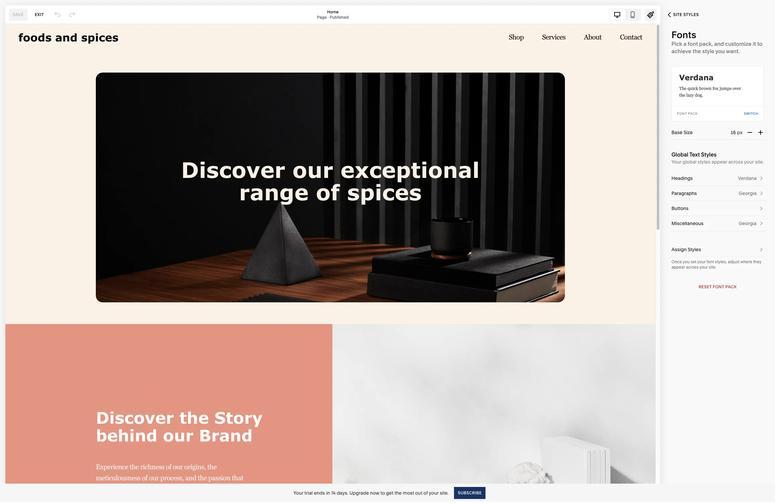 Task type: vqa. For each thing, say whether or not it's contained in the screenshot.
the topmost the font
yes



Task type: describe. For each thing, give the bounding box(es) containing it.
site. inside once you set your font styles, adjust where they appear across your site.
[[709, 265, 716, 270]]

customize
[[725, 41, 752, 47]]

14
[[331, 491, 336, 497]]

it
[[753, 41, 756, 47]]

px
[[737, 130, 743, 136]]

text
[[689, 151, 700, 158]]

site
[[673, 12, 682, 17]]

achieve
[[672, 48, 691, 55]]

of
[[424, 491, 428, 497]]

most
[[403, 491, 414, 497]]

style
[[702, 48, 714, 55]]

site styles
[[673, 12, 699, 17]]

1 vertical spatial verdana
[[738, 176, 757, 182]]

·
[[328, 15, 329, 20]]

0 horizontal spatial your
[[293, 491, 303, 497]]

ends
[[314, 491, 325, 497]]

and
[[714, 41, 724, 47]]

fonts
[[672, 29, 696, 41]]

0 vertical spatial pack
[[688, 112, 698, 116]]

now
[[370, 491, 379, 497]]

lazy
[[686, 93, 694, 98]]

appear inside once you set your font styles, adjust where they appear across your site.
[[672, 265, 685, 270]]

to for your
[[381, 491, 385, 497]]

font pack
[[677, 112, 698, 116]]

over
[[733, 86, 741, 91]]

appear inside global text styles your global styles appear across your site.
[[711, 159, 727, 165]]

reset font pack
[[699, 285, 737, 290]]

0 horizontal spatial font
[[677, 112, 687, 116]]

buttons
[[672, 206, 689, 212]]

where
[[740, 260, 752, 265]]

the
[[679, 86, 687, 91]]

exit button
[[31, 9, 48, 21]]

site. inside global text styles your global styles appear across your site.
[[755, 159, 764, 165]]

they
[[753, 260, 761, 265]]

fox
[[713, 86, 719, 91]]

home
[[327, 9, 339, 14]]

you inside the fonts pick a font pack, and customize it to achieve the style you want.
[[716, 48, 725, 55]]

out
[[415, 491, 422, 497]]

global
[[672, 151, 688, 158]]

across inside global text styles your global styles appear across your site.
[[728, 159, 743, 165]]

assign styles
[[672, 247, 701, 253]]

you inside once you set your font styles, adjust where they appear across your site.
[[683, 260, 690, 265]]

save
[[13, 12, 24, 17]]

a
[[684, 41, 687, 47]]

paragraphs
[[672, 191, 697, 197]]

set
[[691, 260, 696, 265]]

0 vertical spatial verdana
[[679, 73, 714, 82]]

font inside button
[[713, 285, 724, 290]]

reset
[[699, 285, 712, 290]]

fonts pick a font pack, and customize it to achieve the style you want.
[[672, 29, 762, 55]]

get
[[386, 491, 393, 497]]

switch
[[744, 112, 758, 116]]

styles inside global text styles your global styles appear across your site.
[[701, 151, 717, 158]]



Task type: locate. For each thing, give the bounding box(es) containing it.
miscellaneous
[[672, 221, 704, 227]]

1 vertical spatial georgia
[[739, 221, 757, 227]]

1 horizontal spatial pack
[[725, 285, 737, 290]]

once
[[672, 260, 682, 265]]

0 vertical spatial styles
[[683, 12, 699, 17]]

0 horizontal spatial verdana
[[679, 73, 714, 82]]

0 horizontal spatial pack
[[688, 112, 698, 116]]

2 vertical spatial site.
[[440, 491, 449, 497]]

published
[[330, 15, 349, 20]]

styles for assign styles
[[688, 247, 701, 253]]

to inside the fonts pick a font pack, and customize it to achieve the style you want.
[[757, 41, 762, 47]]

1 horizontal spatial font
[[707, 260, 714, 265]]

0 horizontal spatial you
[[683, 260, 690, 265]]

font
[[677, 112, 687, 116], [713, 285, 724, 290]]

0 vertical spatial the
[[693, 48, 701, 55]]

appear right styles
[[711, 159, 727, 165]]

dog.
[[695, 93, 703, 98]]

georgia for paragraphs
[[739, 191, 757, 197]]

1 vertical spatial across
[[686, 265, 699, 270]]

0 vertical spatial appear
[[711, 159, 727, 165]]

your left trial
[[293, 491, 303, 497]]

exit
[[35, 12, 44, 17]]

pack inside reset font pack button
[[725, 285, 737, 290]]

pack,
[[699, 41, 713, 47]]

across down px
[[728, 159, 743, 165]]

0 horizontal spatial across
[[686, 265, 699, 270]]

styles
[[698, 159, 710, 165]]

your inside global text styles your global styles appear across your site.
[[744, 159, 754, 165]]

you down and
[[716, 48, 725, 55]]

jumps
[[720, 86, 732, 91]]

across inside once you set your font styles, adjust where they appear across your site.
[[686, 265, 699, 270]]

tab list
[[610, 9, 640, 20]]

None text field
[[731, 129, 737, 136]]

site styles button
[[660, 7, 706, 22]]

1 horizontal spatial verdana
[[738, 176, 757, 182]]

font right the reset
[[713, 285, 724, 290]]

font left "styles,"
[[707, 260, 714, 265]]

home page · published
[[317, 9, 349, 20]]

1 vertical spatial pack
[[725, 285, 737, 290]]

styles up set
[[688, 247, 701, 253]]

0 horizontal spatial site.
[[440, 491, 449, 497]]

subscribe button
[[454, 488, 485, 500]]

1 horizontal spatial you
[[716, 48, 725, 55]]

your
[[744, 159, 754, 165], [697, 260, 706, 265], [699, 265, 708, 270], [429, 491, 439, 497]]

base
[[672, 130, 682, 136]]

georgia for miscellaneous
[[739, 221, 757, 227]]

you left set
[[683, 260, 690, 265]]

styles right 'site'
[[683, 12, 699, 17]]

font
[[688, 41, 698, 47], [707, 260, 714, 265]]

styles
[[683, 12, 699, 17], [701, 151, 717, 158], [688, 247, 701, 253]]

the for fonts
[[693, 48, 701, 55]]

pack down lazy
[[688, 112, 698, 116]]

switch button
[[744, 107, 758, 121]]

across
[[728, 159, 743, 165], [686, 265, 699, 270]]

font inside once you set your font styles, adjust where they appear across your site.
[[707, 260, 714, 265]]

your inside global text styles your global styles appear across your site.
[[672, 159, 681, 165]]

2 horizontal spatial the
[[693, 48, 701, 55]]

the inside the fonts pick a font pack, and customize it to achieve the style you want.
[[693, 48, 701, 55]]

1 vertical spatial the
[[679, 93, 685, 98]]

the for your
[[395, 491, 402, 497]]

save button
[[9, 9, 27, 21]]

want.
[[726, 48, 740, 55]]

font right a
[[688, 41, 698, 47]]

1 vertical spatial you
[[683, 260, 690, 265]]

1 vertical spatial to
[[381, 491, 385, 497]]

0 horizontal spatial appear
[[672, 265, 685, 270]]

upgrade
[[349, 491, 369, 497]]

appear down once
[[672, 265, 685, 270]]

1 horizontal spatial to
[[757, 41, 762, 47]]

to for fonts
[[757, 41, 762, 47]]

assign
[[672, 247, 687, 253]]

trial
[[304, 491, 313, 497]]

reset font pack button
[[699, 281, 737, 294]]

font inside the fonts pick a font pack, and customize it to achieve the style you want.
[[688, 41, 698, 47]]

to right it
[[757, 41, 762, 47]]

styles,
[[715, 260, 727, 265]]

styles for site styles
[[683, 12, 699, 17]]

brown
[[699, 86, 712, 91]]

1 vertical spatial site.
[[709, 265, 716, 270]]

0 vertical spatial to
[[757, 41, 762, 47]]

base size
[[672, 130, 693, 136]]

0 vertical spatial font
[[688, 41, 698, 47]]

1 horizontal spatial site.
[[709, 265, 716, 270]]

quick
[[688, 86, 698, 91]]

1 vertical spatial font
[[707, 260, 714, 265]]

font up base size
[[677, 112, 687, 116]]

1 georgia from the top
[[739, 191, 757, 197]]

2 vertical spatial styles
[[688, 247, 701, 253]]

you
[[716, 48, 725, 55], [683, 260, 690, 265]]

your down global
[[672, 159, 681, 165]]

1 vertical spatial font
[[713, 285, 724, 290]]

1 vertical spatial your
[[293, 491, 303, 497]]

headings
[[672, 176, 693, 182]]

to left get
[[381, 491, 385, 497]]

1 horizontal spatial font
[[713, 285, 724, 290]]

the down the
[[679, 93, 685, 98]]

page
[[317, 15, 327, 20]]

the
[[693, 48, 701, 55], [679, 93, 685, 98], [395, 491, 402, 497]]

the inside the quick brown fox jumps over the lazy dog.
[[679, 93, 685, 98]]

pack down 'adjust'
[[725, 285, 737, 290]]

0 vertical spatial across
[[728, 159, 743, 165]]

1 horizontal spatial your
[[672, 159, 681, 165]]

0 vertical spatial your
[[672, 159, 681, 165]]

1 horizontal spatial appear
[[711, 159, 727, 165]]

the left style
[[693, 48, 701, 55]]

0 horizontal spatial to
[[381, 491, 385, 497]]

verdana
[[679, 73, 714, 82], [738, 176, 757, 182]]

across down set
[[686, 265, 699, 270]]

styles up styles
[[701, 151, 717, 158]]

1 vertical spatial appear
[[672, 265, 685, 270]]

global
[[683, 159, 696, 165]]

pick
[[672, 41, 682, 47]]

global text styles your global styles appear across your site.
[[672, 151, 764, 165]]

0 vertical spatial georgia
[[739, 191, 757, 197]]

size
[[684, 130, 693, 136]]

1 horizontal spatial the
[[679, 93, 685, 98]]

adjust
[[728, 260, 740, 265]]

0 horizontal spatial font
[[688, 41, 698, 47]]

0 vertical spatial you
[[716, 48, 725, 55]]

pack
[[688, 112, 698, 116], [725, 285, 737, 290]]

site.
[[755, 159, 764, 165], [709, 265, 716, 270], [440, 491, 449, 497]]

to
[[757, 41, 762, 47], [381, 491, 385, 497]]

2 vertical spatial the
[[395, 491, 402, 497]]

the right get
[[395, 491, 402, 497]]

1 horizontal spatial across
[[728, 159, 743, 165]]

appear
[[711, 159, 727, 165], [672, 265, 685, 270]]

subscribe
[[458, 491, 482, 496]]

in
[[326, 491, 330, 497]]

2 horizontal spatial site.
[[755, 159, 764, 165]]

your trial ends in 14 days. upgrade now to get the most out of your site.
[[293, 491, 449, 497]]

days.
[[337, 491, 348, 497]]

1 vertical spatial styles
[[701, 151, 717, 158]]

0 vertical spatial site.
[[755, 159, 764, 165]]

georgia
[[739, 191, 757, 197], [739, 221, 757, 227]]

0 vertical spatial font
[[677, 112, 687, 116]]

styles inside button
[[683, 12, 699, 17]]

2 georgia from the top
[[739, 221, 757, 227]]

once you set your font styles, adjust where they appear across your site.
[[672, 260, 761, 270]]

0 horizontal spatial the
[[395, 491, 402, 497]]

your
[[672, 159, 681, 165], [293, 491, 303, 497]]

the quick brown fox jumps over the lazy dog.
[[679, 86, 741, 98]]



